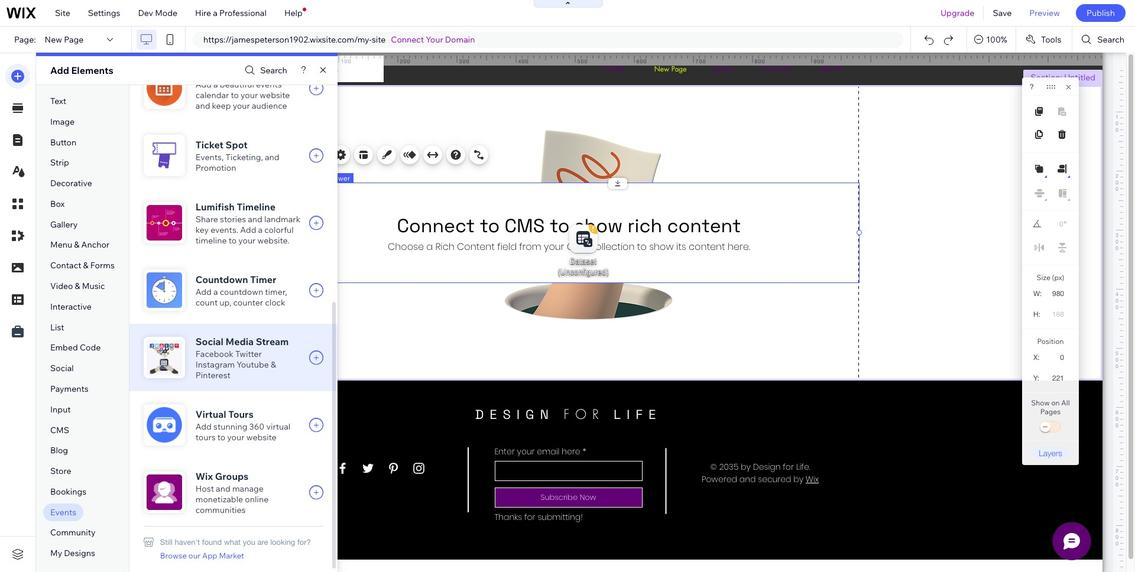 Task type: vqa. For each thing, say whether or not it's contained in the screenshot.
Card
no



Task type: describe. For each thing, give the bounding box(es) containing it.
all
[[1062, 399, 1070, 408]]

https://jamespeterson1902.wixsite.com/my-site connect your domain
[[203, 34, 475, 45]]

wix groups host and manage monetizable online communities
[[196, 471, 269, 516]]

new page
[[45, 34, 84, 45]]

timer
[[250, 274, 277, 286]]

and inside ticket spot events, ticketing, and promotion
[[265, 152, 280, 163]]

add up text
[[50, 64, 69, 76]]

you
[[243, 538, 255, 547]]

show on all pages
[[1032, 399, 1070, 416]]

0 vertical spatial settings
[[88, 8, 120, 18]]

0 vertical spatial search button
[[1073, 27, 1136, 53]]

ticket
[[196, 139, 224, 151]]

gallery
[[50, 219, 78, 230]]

social for social
[[50, 363, 74, 374]]

200
[[400, 58, 411, 64]]

countdown timer add a countdown timer, count up, counter clock
[[196, 274, 287, 308]]

bookings
[[50, 487, 87, 497]]

text
[[50, 96, 66, 106]]

& for video
[[75, 281, 80, 292]]

360
[[249, 422, 265, 432]]

upgrade
[[941, 8, 975, 18]]

website inside virtual tours add stunning 360 virtual tours to your website
[[246, 432, 277, 443]]

looking
[[270, 538, 295, 547]]

updated.
[[196, 111, 230, 122]]

professional
[[219, 8, 267, 18]]

app
[[202, 551, 217, 561]]

blog
[[50, 446, 68, 456]]

beautiful
[[220, 79, 254, 90]]

still haven't found what you are looking for?
[[160, 538, 311, 547]]

preview
[[1030, 8, 1060, 18]]

virtual
[[266, 422, 291, 432]]

domain
[[445, 34, 475, 45]]

browse our app market
[[160, 551, 244, 561]]

add a beautiful events calendar to your website and keep your audience updated.
[[196, 79, 290, 122]]

up,
[[220, 298, 232, 308]]

a inside lumifish timeline share stories and landmark key events. add a colorful timeline to your website.
[[258, 225, 263, 235]]

publish
[[1087, 8, 1116, 18]]

100%
[[987, 34, 1008, 45]]

for?
[[297, 538, 311, 547]]

cms
[[50, 425, 69, 436]]

layers button
[[1032, 447, 1070, 460]]

your inside lumifish timeline share stories and landmark key events. add a colorful timeline to your website.
[[238, 235, 256, 246]]

count
[[196, 298, 218, 308]]

events.
[[211, 225, 238, 235]]

forms
[[90, 260, 115, 271]]

& inside social media stream facebook twitter instagram youtube & pinterest
[[271, 360, 276, 370]]

code
[[80, 343, 101, 353]]

website.
[[258, 235, 290, 246]]

tours
[[196, 432, 216, 443]]

host
[[196, 484, 214, 494]]

interactive
[[50, 302, 92, 312]]

elements
[[71, 64, 113, 76]]

a inside add a beautiful events calendar to your website and keep your audience updated.
[[214, 79, 218, 90]]

communities
[[196, 505, 246, 516]]

viewer
[[327, 174, 350, 183]]

keep
[[212, 101, 231, 111]]

help
[[284, 8, 303, 18]]

landmark
[[264, 214, 301, 225]]

show
[[1032, 399, 1050, 408]]

menu
[[50, 240, 72, 250]]

add inside lumifish timeline share stories and landmark key events. add a colorful timeline to your website.
[[240, 225, 256, 235]]

button
[[50, 137, 76, 148]]

lumifish timeline share stories and landmark key events. add a colorful timeline to your website.
[[196, 201, 301, 246]]

video
[[50, 281, 73, 292]]

timeline
[[196, 235, 227, 246]]

decorative
[[50, 178, 92, 189]]

still
[[160, 538, 173, 547]]

hire a professional
[[195, 8, 267, 18]]

& for contact
[[83, 260, 89, 271]]

box
[[50, 199, 65, 209]]

300
[[459, 58, 470, 64]]

w:
[[1034, 290, 1042, 298]]

https://jamespeterson1902.wixsite.com/my-
[[203, 34, 372, 45]]

your
[[426, 34, 443, 45]]

contact
[[50, 260, 81, 271]]

add inside virtual tours add stunning 360 virtual tours to your website
[[196, 422, 212, 432]]

dev
[[138, 8, 153, 18]]

0 horizontal spatial search button
[[242, 62, 287, 79]]

events,
[[196, 152, 224, 163]]

?
[[1030, 83, 1034, 91]]

on
[[1052, 399, 1060, 408]]

to inside add a beautiful events calendar to your website and keep your audience updated.
[[231, 90, 239, 101]]

to inside lumifish timeline share stories and landmark key events. add a colorful timeline to your website.
[[229, 235, 237, 246]]

rich
[[282, 174, 297, 183]]

my
[[50, 548, 62, 559]]

and inside add a beautiful events calendar to your website and keep your audience updated.
[[196, 101, 210, 111]]

section:
[[1031, 72, 1063, 83]]

dev mode
[[138, 8, 177, 18]]

share
[[196, 214, 218, 225]]

tools button
[[1017, 27, 1073, 53]]

to inside virtual tours add stunning 360 virtual tours to your website
[[218, 432, 225, 443]]

site
[[55, 8, 70, 18]]

400
[[518, 58, 529, 64]]

events
[[50, 507, 76, 518]]



Task type: locate. For each thing, give the bounding box(es) containing it.
list
[[50, 322, 64, 333]]

a inside "countdown timer add a countdown timer, count up, counter clock"
[[214, 287, 218, 298]]

social down the embed
[[50, 363, 74, 374]]

1 vertical spatial search
[[260, 65, 287, 76]]

and right ticketing,
[[265, 152, 280, 163]]

store
[[50, 466, 71, 477]]

add right events.
[[240, 225, 256, 235]]

1 vertical spatial search button
[[242, 62, 287, 79]]

are
[[258, 538, 268, 547]]

and inside lumifish timeline share stories and landmark key events. add a colorful timeline to your website.
[[248, 214, 263, 225]]

countdown
[[196, 274, 248, 286]]

untitled
[[1065, 72, 1096, 83]]

1 vertical spatial to
[[229, 235, 237, 246]]

500
[[578, 58, 588, 64]]

x:
[[1034, 354, 1040, 362]]

website inside add a beautiful events calendar to your website and keep your audience updated.
[[260, 90, 290, 101]]

virtual
[[196, 409, 226, 421]]

website down tours
[[246, 432, 277, 443]]

market
[[219, 551, 244, 561]]

pages
[[1041, 408, 1061, 416]]

search button down "publish" button
[[1073, 27, 1136, 53]]

0 horizontal spatial social
[[50, 363, 74, 374]]

connect
[[391, 34, 424, 45]]

add up updated.
[[196, 79, 212, 90]]

search up events
[[260, 65, 287, 76]]

& right youtube
[[271, 360, 276, 370]]

your
[[241, 90, 258, 101], [233, 101, 250, 111], [238, 235, 256, 246], [227, 432, 245, 443]]

mode
[[155, 8, 177, 18]]

ticketing,
[[226, 152, 263, 163]]

browse
[[160, 551, 187, 561]]

social up the facebook
[[196, 336, 224, 348]]

stream
[[256, 336, 289, 348]]

wix
[[196, 471, 213, 483]]

a left colorful
[[258, 225, 263, 235]]

1 horizontal spatial search
[[1098, 34, 1125, 45]]

? button
[[1030, 83, 1034, 91]]

settings left dev
[[88, 8, 120, 18]]

& left forms
[[83, 260, 89, 271]]

°
[[1064, 220, 1067, 228]]

community
[[50, 528, 96, 538]]

size (px)
[[1037, 273, 1065, 282]]

add down countdown
[[196, 287, 212, 298]]

rich content viewer
[[282, 174, 350, 183]]

and
[[196, 101, 210, 111], [265, 152, 280, 163], [248, 214, 263, 225], [216, 484, 231, 494]]

spot
[[226, 139, 248, 151]]

strip
[[50, 158, 69, 168]]

search
[[1098, 34, 1125, 45], [260, 65, 287, 76]]

switch
[[1039, 419, 1063, 436]]

calendar
[[196, 90, 229, 101]]

(px)
[[1053, 273, 1065, 282]]

0 vertical spatial social
[[196, 336, 224, 348]]

section: untitled
[[1031, 72, 1096, 83]]

position
[[1038, 337, 1064, 346]]

a down countdown
[[214, 287, 218, 298]]

2 vertical spatial to
[[218, 432, 225, 443]]

countdown
[[220, 287, 263, 298]]

to down stories
[[229, 235, 237, 246]]

what
[[224, 538, 241, 547]]

0 horizontal spatial search
[[260, 65, 287, 76]]

and inside wix groups host and manage monetizable online communities
[[216, 484, 231, 494]]

to right tours
[[218, 432, 225, 443]]

and left the keep at left top
[[196, 101, 210, 111]]

website
[[260, 90, 290, 101], [246, 432, 277, 443]]

1 horizontal spatial search button
[[1073, 27, 1136, 53]]

image
[[50, 116, 75, 127]]

haven't
[[175, 538, 200, 547]]

add inside "countdown timer add a countdown timer, count up, counter clock"
[[196, 287, 212, 298]]

publish button
[[1076, 4, 1126, 22]]

1 vertical spatial website
[[246, 432, 277, 443]]

0 vertical spatial search
[[1098, 34, 1125, 45]]

social for social media stream facebook twitter instagram youtube & pinterest
[[196, 336, 224, 348]]

lumifish
[[196, 201, 235, 213]]

preview button
[[1021, 0, 1069, 26]]

social inside social media stream facebook twitter instagram youtube & pinterest
[[196, 336, 224, 348]]

twitter
[[235, 349, 262, 360]]

timer,
[[265, 287, 287, 298]]

youtube
[[237, 360, 269, 370]]

700
[[696, 58, 707, 64]]

embed code
[[50, 343, 101, 353]]

embed
[[50, 343, 78, 353]]

settings up the "content"
[[287, 150, 319, 160]]

online
[[245, 494, 269, 505]]

1 horizontal spatial social
[[196, 336, 224, 348]]

None text field
[[1046, 286, 1069, 302], [1047, 306, 1069, 322], [1046, 350, 1069, 366], [1046, 370, 1069, 386], [1046, 286, 1069, 302], [1047, 306, 1069, 322], [1046, 350, 1069, 366], [1046, 370, 1069, 386]]

social media stream facebook twitter instagram youtube & pinterest
[[196, 336, 289, 381]]

input
[[50, 404, 71, 415]]

pinterest
[[196, 370, 231, 381]]

and down 'groups'
[[216, 484, 231, 494]]

800
[[755, 58, 766, 64]]

1 vertical spatial settings
[[287, 150, 319, 160]]

& right video
[[75, 281, 80, 292]]

your inside virtual tours add stunning 360 virtual tours to your website
[[227, 432, 245, 443]]

add down virtual
[[196, 422, 212, 432]]

events
[[256, 79, 282, 90]]

add elements
[[50, 64, 113, 76]]

add inside add a beautiful events calendar to your website and keep your audience updated.
[[196, 79, 212, 90]]

clock
[[265, 298, 285, 308]]

0 vertical spatial website
[[260, 90, 290, 101]]

counter
[[233, 298, 263, 308]]

1 vertical spatial social
[[50, 363, 74, 374]]

contact & forms
[[50, 260, 115, 271]]

payments
[[50, 384, 89, 394]]

0 vertical spatial to
[[231, 90, 239, 101]]

& for menu
[[74, 240, 80, 250]]

None text field
[[1048, 216, 1064, 232]]

browse our app market button
[[160, 549, 244, 563]]

100% button
[[968, 27, 1016, 53]]

website right beautiful
[[260, 90, 290, 101]]

& right menu
[[74, 240, 80, 250]]

site
[[372, 34, 386, 45]]

stunning
[[214, 422, 248, 432]]

and down timeline
[[248, 214, 263, 225]]

stories
[[220, 214, 246, 225]]

media
[[226, 336, 254, 348]]

search button
[[1073, 27, 1136, 53], [242, 62, 287, 79]]

a right hire
[[213, 8, 218, 18]]

a left beautiful
[[214, 79, 218, 90]]

search button up events
[[242, 62, 287, 79]]

to right calendar
[[231, 90, 239, 101]]

900
[[814, 58, 825, 64]]

search down publish
[[1098, 34, 1125, 45]]

audience
[[252, 101, 287, 111]]

0 horizontal spatial settings
[[88, 8, 120, 18]]

1 horizontal spatial settings
[[287, 150, 319, 160]]

timeline
[[237, 201, 276, 213]]

new
[[45, 34, 62, 45]]



